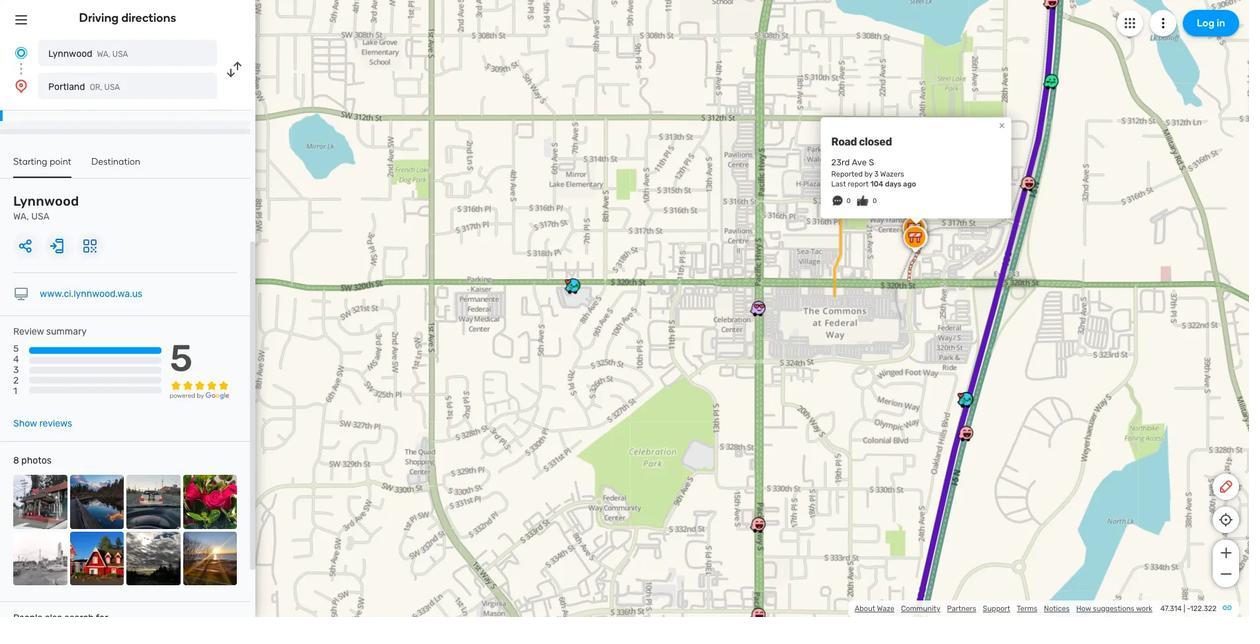 Task type: locate. For each thing, give the bounding box(es) containing it.
image 4 of lynnwood, lynnwood image
[[183, 475, 237, 529]]

×
[[999, 119, 1005, 132], [999, 219, 1005, 232]]

image 5 of lynnwood, lynnwood image
[[13, 532, 67, 586]]

wa, up or,
[[97, 50, 110, 59]]

1 horizontal spatial 3
[[875, 170, 879, 179]]

image 1 of lynnwood, lynnwood image
[[13, 475, 67, 529]]

wazers
[[881, 170, 905, 179]]

notices link
[[1044, 605, 1070, 614]]

usa right or,
[[104, 83, 120, 92]]

road
[[832, 136, 857, 148]]

122.322
[[1191, 605, 1217, 614]]

3
[[875, 170, 879, 179], [13, 365, 19, 376]]

1 vertical spatial lynnwood wa, usa
[[13, 193, 79, 222]]

image 7 of lynnwood, lynnwood image
[[126, 532, 180, 586]]

review summary
[[13, 326, 87, 338]]

5
[[170, 337, 193, 381], [13, 344, 19, 355]]

1 vertical spatial × link
[[996, 219, 1008, 232]]

3 right by
[[875, 170, 879, 179]]

1 horizontal spatial 5
[[170, 337, 193, 381]]

0 vertical spatial wa,
[[97, 50, 110, 59]]

8 photos
[[13, 455, 51, 467]]

104
[[871, 180, 884, 189]]

0 vertical spatial 3
[[875, 170, 879, 179]]

0 down the 104
[[873, 197, 877, 205]]

1 0 from the left
[[847, 197, 851, 205]]

notices
[[1044, 605, 1070, 614]]

lynnwood up portland on the top of the page
[[48, 48, 92, 60]]

0 vertical spatial usa
[[112, 50, 128, 59]]

by
[[865, 170, 873, 179]]

5 inside 5 4 3 2 1
[[13, 344, 19, 355]]

47.314
[[1161, 605, 1182, 614]]

driving directions
[[79, 11, 176, 25]]

lynnwood wa, usa up portland or, usa
[[48, 48, 128, 60]]

point
[[50, 156, 72, 167]]

lynnwood wa, usa down starting point button
[[13, 193, 79, 222]]

0 horizontal spatial 5
[[13, 344, 19, 355]]

0 vertical spatial ×
[[999, 119, 1005, 132]]

reported
[[832, 170, 863, 179]]

3 up the 1
[[13, 365, 19, 376]]

community link
[[901, 605, 941, 614]]

-
[[1187, 605, 1191, 614]]

image 2 of lynnwood, lynnwood image
[[70, 475, 124, 529]]

www.ci.lynnwood.wa.us
[[40, 289, 142, 300]]

current location image
[[13, 45, 29, 61]]

1 × from the top
[[999, 119, 1005, 132]]

lynnwood down starting point button
[[13, 193, 79, 209]]

5 for 5
[[170, 337, 193, 381]]

last
[[832, 180, 846, 189]]

pencil image
[[1218, 479, 1234, 495]]

review
[[13, 326, 44, 338]]

5 for 5 4 3 2 1
[[13, 344, 19, 355]]

0 down report
[[847, 197, 851, 205]]

0
[[847, 197, 851, 205], [873, 197, 877, 205]]

2 vertical spatial usa
[[31, 211, 50, 222]]

0 horizontal spatial wa,
[[13, 211, 29, 222]]

1 × link from the top
[[996, 119, 1008, 132]]

1 vertical spatial lynnwood
[[13, 193, 79, 209]]

link image
[[1222, 603, 1233, 614]]

lynnwood
[[48, 48, 92, 60], [13, 193, 79, 209]]

2 × from the top
[[999, 219, 1005, 232]]

1 vertical spatial ×
[[999, 219, 1005, 232]]

0 horizontal spatial 3
[[13, 365, 19, 376]]

image 6 of lynnwood, lynnwood image
[[70, 532, 124, 586]]

wa, down starting point button
[[13, 211, 29, 222]]

partners
[[947, 605, 977, 614]]

1 vertical spatial usa
[[104, 83, 120, 92]]

s
[[869, 158, 874, 168]]

0 vertical spatial × link
[[996, 119, 1008, 132]]

23rd ave s reported by 3 wazers last report 104 days ago
[[832, 158, 916, 189]]

wa,
[[97, 50, 110, 59], [13, 211, 29, 222]]

destination button
[[91, 156, 140, 177]]

4
[[13, 354, 19, 365]]

× for second the × link from the top of the page
[[999, 219, 1005, 232]]

0 horizontal spatial 0
[[847, 197, 851, 205]]

or,
[[90, 83, 102, 92]]

terms link
[[1017, 605, 1038, 614]]

usa down starting point button
[[31, 211, 50, 222]]

location image
[[13, 78, 29, 94]]

1 vertical spatial 3
[[13, 365, 19, 376]]

miles
[[59, 101, 83, 110]]

3 inside 23rd ave s reported by 3 wazers last report 104 days ago
[[875, 170, 879, 179]]

usa down 'driving directions'
[[112, 50, 128, 59]]

terms
[[1017, 605, 1038, 614]]

usa
[[112, 50, 128, 59], [104, 83, 120, 92], [31, 211, 50, 222]]

usa inside portland or, usa
[[104, 83, 120, 92]]

× link
[[996, 119, 1008, 132], [996, 219, 1008, 232]]

1 horizontal spatial wa,
[[97, 50, 110, 59]]

lynnwood wa, usa
[[48, 48, 128, 60], [13, 193, 79, 222]]

1 horizontal spatial 0
[[873, 197, 877, 205]]

partners link
[[947, 605, 977, 614]]

support
[[983, 605, 1011, 614]]

zoom in image
[[1218, 545, 1235, 561]]



Task type: describe. For each thing, give the bounding box(es) containing it.
0 vertical spatial lynnwood
[[48, 48, 92, 60]]

closed
[[859, 136, 892, 148]]

23rd
[[832, 158, 850, 168]]

report
[[848, 180, 869, 189]]

destination
[[91, 156, 140, 167]]

waze
[[877, 605, 895, 614]]

about
[[855, 605, 876, 614]]

suggestions
[[1093, 605, 1135, 614]]

directions
[[121, 11, 176, 25]]

show
[[13, 418, 37, 430]]

47.314 | -122.322
[[1161, 605, 1217, 614]]

starting
[[13, 156, 47, 167]]

image 8 of lynnwood, lynnwood image
[[183, 532, 237, 586]]

starting point
[[13, 156, 72, 167]]

starting point button
[[13, 156, 72, 178]]

ago
[[903, 180, 916, 189]]

road closed
[[832, 136, 892, 148]]

summary
[[46, 326, 87, 338]]

image 3 of lynnwood, lynnwood image
[[126, 475, 180, 529]]

1
[[13, 386, 17, 397]]

1 vertical spatial wa,
[[13, 211, 29, 222]]

zoom out image
[[1218, 567, 1235, 582]]

about waze community partners support terms notices how suggestions work
[[855, 605, 1153, 614]]

about waze link
[[855, 605, 895, 614]]

community
[[901, 605, 941, 614]]

2 × link from the top
[[996, 219, 1008, 232]]

× for 1st the × link from the top
[[999, 119, 1005, 132]]

show reviews
[[13, 418, 72, 430]]

portland
[[48, 81, 85, 93]]

driving
[[79, 11, 119, 25]]

2
[[13, 375, 19, 387]]

reviews
[[39, 418, 72, 430]]

190.1 miles
[[37, 101, 83, 110]]

work
[[1136, 605, 1153, 614]]

portland or, usa
[[48, 81, 120, 93]]

days
[[885, 180, 902, 189]]

8
[[13, 455, 19, 467]]

3 inside 5 4 3 2 1
[[13, 365, 19, 376]]

support link
[[983, 605, 1011, 614]]

ave
[[852, 158, 867, 168]]

|
[[1184, 605, 1186, 614]]

how suggestions work link
[[1077, 605, 1153, 614]]

2 0 from the left
[[873, 197, 877, 205]]

computer image
[[13, 287, 29, 302]]

5 4 3 2 1
[[13, 344, 19, 397]]

0 vertical spatial lynnwood wa, usa
[[48, 48, 128, 60]]

how
[[1077, 605, 1092, 614]]

www.ci.lynnwood.wa.us link
[[40, 289, 142, 300]]

photos
[[21, 455, 51, 467]]

190.1
[[37, 101, 57, 110]]



Task type: vqa. For each thing, say whether or not it's contained in the screenshot.
the Francisco,
no



